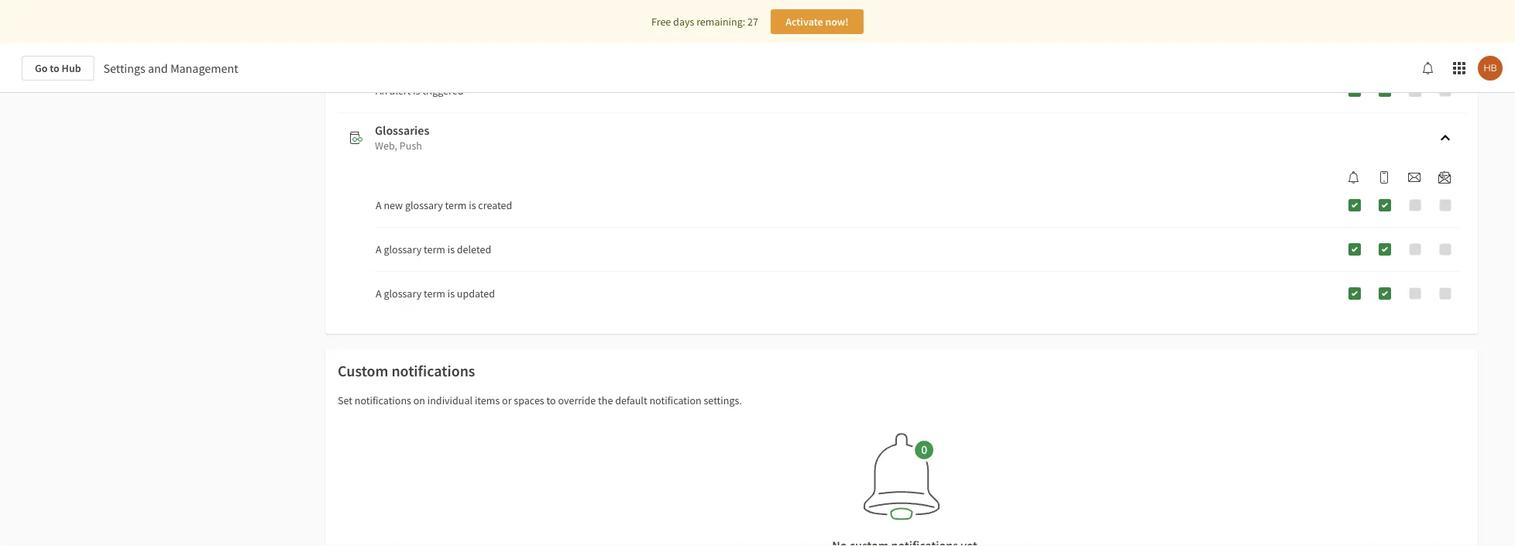 Task type: vqa. For each thing, say whether or not it's contained in the screenshot.
updated term
yes



Task type: locate. For each thing, give the bounding box(es) containing it.
to inside "main content"
[[547, 394, 556, 408]]

2 a from the top
[[376, 243, 382, 256]]

1 vertical spatial glossary
[[384, 243, 422, 256]]

0 vertical spatial notifications
[[392, 361, 475, 381]]

is
[[413, 84, 420, 98], [469, 198, 476, 212], [448, 243, 455, 256], [448, 287, 455, 301]]

3 a from the top
[[376, 287, 382, 301]]

term left created
[[445, 198, 467, 212]]

glossary right new
[[405, 198, 443, 212]]

created
[[478, 198, 512, 212]]

management
[[170, 60, 238, 76]]

1 vertical spatial notifications
[[355, 394, 411, 408]]

notifications bundled in a daily email digest image
[[1439, 171, 1451, 184]]

2 vertical spatial term
[[424, 287, 446, 301]]

a glossary term is updated
[[376, 287, 495, 301]]

to
[[50, 61, 60, 75], [547, 394, 556, 408]]

1 vertical spatial a
[[376, 243, 382, 256]]

free
[[652, 15, 671, 29]]

2 vertical spatial glossary
[[384, 287, 422, 301]]

and
[[148, 60, 168, 76]]

0 vertical spatial term
[[445, 198, 467, 212]]

notifications when using qlik sense in a browser element
[[1342, 171, 1367, 184]]

glossary
[[405, 198, 443, 212], [384, 243, 422, 256], [384, 287, 422, 301]]

notifications sent to your email element
[[1403, 171, 1427, 184]]

now!
[[826, 15, 849, 29]]

term
[[445, 198, 467, 212], [424, 243, 446, 256], [424, 287, 446, 301]]

1 vertical spatial term
[[424, 243, 446, 256]]

notification
[[650, 394, 702, 408]]

push notifications in qlik sense mobile element
[[1372, 171, 1397, 184]]

term left deleted
[[424, 243, 446, 256]]

spaces
[[514, 394, 545, 408]]

glossary down new
[[384, 243, 422, 256]]

notifications for set
[[355, 394, 411, 408]]

a new glossary term is created
[[376, 198, 512, 212]]

to right spaces
[[547, 394, 556, 408]]

notifications for custom
[[392, 361, 475, 381]]

a up a glossary term is updated
[[376, 243, 382, 256]]

is left updated at bottom
[[448, 287, 455, 301]]

a left new
[[376, 198, 382, 212]]

web,
[[375, 139, 398, 153]]

or
[[502, 394, 512, 408]]

1 horizontal spatial to
[[547, 394, 556, 408]]

notifications down 'custom'
[[355, 394, 411, 408]]

a
[[376, 198, 382, 212], [376, 243, 382, 256], [376, 287, 382, 301]]

1 vertical spatial to
[[547, 394, 556, 408]]

0 vertical spatial to
[[50, 61, 60, 75]]

term left updated at bottom
[[424, 287, 446, 301]]

glossary for a glossary term is updated
[[384, 287, 422, 301]]

override
[[558, 394, 596, 408]]

activate now!
[[786, 15, 849, 29]]

a glossary term is deleted
[[376, 243, 491, 256]]

glossaries
[[375, 122, 430, 138]]

glossary down the a glossary term is deleted
[[384, 287, 422, 301]]

notifications
[[392, 361, 475, 381], [355, 394, 411, 408]]

1 a from the top
[[376, 198, 382, 212]]

notifications up on
[[392, 361, 475, 381]]

a down the a glossary term is deleted
[[376, 287, 382, 301]]

default
[[615, 394, 648, 408]]

set notifications on individual items or spaces to override the default notification settings.
[[338, 394, 742, 408]]

remaining:
[[697, 15, 746, 29]]

items
[[475, 394, 500, 408]]

days
[[673, 15, 695, 29]]

hub
[[62, 61, 81, 75]]

settings.
[[704, 394, 742, 408]]

settings
[[103, 60, 146, 76]]

27
[[748, 15, 759, 29]]

glossary for a glossary term is deleted
[[384, 243, 422, 256]]

go
[[35, 61, 48, 75]]

to right the go
[[50, 61, 60, 75]]

individual
[[428, 394, 473, 408]]

custom notifications main content
[[0, 0, 1516, 546]]

2 vertical spatial a
[[376, 287, 382, 301]]

0 vertical spatial a
[[376, 198, 382, 212]]

an alert is triggered
[[376, 84, 464, 98]]

go to hub
[[35, 61, 81, 75]]



Task type: describe. For each thing, give the bounding box(es) containing it.
push
[[400, 139, 422, 153]]

glossaries web, push
[[375, 122, 430, 153]]

is right alert
[[413, 84, 420, 98]]

push notifications in qlik sense mobile image
[[1379, 171, 1391, 184]]

deleted
[[457, 243, 491, 256]]

is left deleted
[[448, 243, 455, 256]]

is left created
[[469, 198, 476, 212]]

0 horizontal spatial to
[[50, 61, 60, 75]]

a for a glossary term is deleted
[[376, 243, 382, 256]]

custom
[[338, 361, 389, 381]]

settings and management
[[103, 60, 238, 76]]

go to hub link
[[22, 56, 94, 81]]

triggered
[[422, 84, 464, 98]]

term for updated
[[424, 287, 446, 301]]

activate
[[786, 15, 823, 29]]

term for deleted
[[424, 243, 446, 256]]

notifications bundled in a daily email digest element
[[1433, 171, 1458, 184]]

custom notifications
[[338, 361, 475, 381]]

notifications when using qlik sense in a browser image
[[1348, 171, 1361, 184]]

an
[[376, 84, 388, 98]]

free days remaining: 27
[[652, 15, 759, 29]]

on
[[414, 394, 425, 408]]

activate now! link
[[771, 9, 864, 34]]

a for a glossary term is updated
[[376, 287, 382, 301]]

0 vertical spatial glossary
[[405, 198, 443, 212]]

notifications sent to your email image
[[1409, 171, 1421, 184]]

a for a new glossary term is created
[[376, 198, 382, 212]]

set
[[338, 394, 353, 408]]

alert
[[390, 84, 411, 98]]

updated
[[457, 287, 495, 301]]

new
[[384, 198, 403, 212]]

the
[[598, 394, 613, 408]]

howard brown image
[[1479, 56, 1503, 81]]



